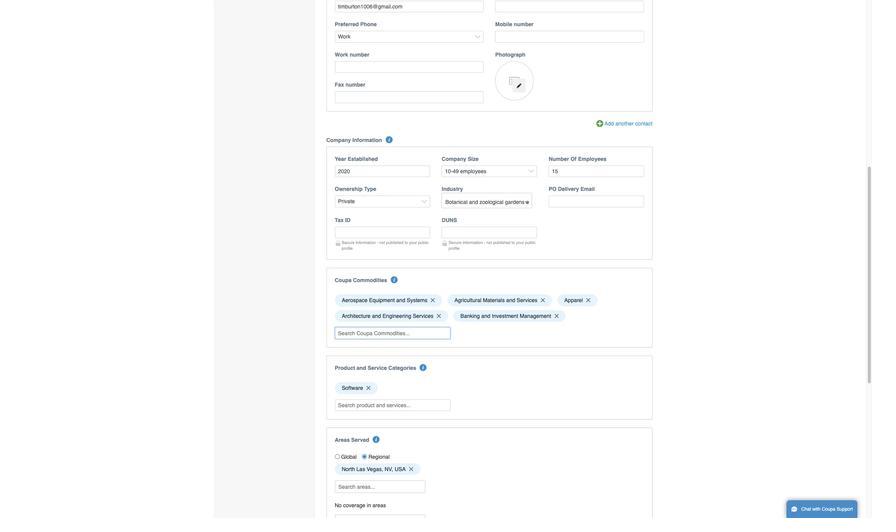 Task type: locate. For each thing, give the bounding box(es) containing it.
areas
[[373, 503, 386, 509]]

number
[[514, 21, 534, 28], [350, 52, 370, 58], [346, 82, 366, 88]]

coupa
[[335, 277, 352, 283], [822, 507, 836, 512]]

aerospace equipment and systems
[[342, 297, 428, 304]]

and up banking and investment management 'option'
[[507, 297, 516, 304]]

1 vertical spatial services
[[413, 313, 434, 319]]

duns
[[442, 217, 457, 223]]

Year Established text field
[[335, 166, 430, 177]]

type
[[364, 186, 377, 192]]

information down tax id text field
[[356, 240, 376, 245]]

- down duns text box at the top right
[[484, 240, 486, 245]]

add
[[605, 121, 614, 127]]

1 vertical spatial search areas... text field
[[336, 515, 425, 519]]

to down tax id text field
[[405, 240, 408, 245]]

commodities
[[353, 277, 387, 283]]

2 profile from the left
[[449, 246, 460, 251]]

tax
[[335, 217, 344, 223]]

services for agricultural materials and services
[[517, 297, 538, 304]]

not for duns
[[487, 240, 492, 245]]

not
[[380, 240, 385, 245], [487, 240, 492, 245]]

usa
[[395, 467, 406, 473]]

published for tax id
[[386, 240, 404, 245]]

additional information image
[[386, 136, 393, 143], [391, 277, 398, 283], [420, 364, 427, 371]]

your
[[409, 240, 417, 245], [516, 240, 524, 245]]

0 vertical spatial selected list box
[[332, 293, 647, 324]]

additional information image right categories
[[420, 364, 427, 371]]

services
[[517, 297, 538, 304], [413, 313, 434, 319]]

1 horizontal spatial published
[[493, 240, 511, 245]]

0 horizontal spatial public
[[418, 240, 429, 245]]

0 horizontal spatial -
[[377, 240, 379, 245]]

2 - from the left
[[484, 240, 486, 245]]

and inside agricultural materials and services option
[[507, 297, 516, 304]]

your down tax id text field
[[409, 240, 417, 245]]

1 vertical spatial number
[[350, 52, 370, 58]]

1 public from the left
[[418, 240, 429, 245]]

0 vertical spatial services
[[517, 297, 538, 304]]

0 vertical spatial additional information image
[[386, 136, 393, 143]]

selected areas list box
[[332, 462, 647, 477]]

1 vertical spatial coupa
[[822, 507, 836, 512]]

not down tax id text field
[[380, 240, 385, 245]]

preferred
[[335, 21, 359, 28]]

no coverage in areas
[[335, 503, 386, 509]]

0 horizontal spatial secure
[[342, 240, 355, 245]]

2 secure information - not published to your public profile from the left
[[449, 240, 536, 251]]

and up engineering
[[397, 297, 406, 304]]

1 published from the left
[[386, 240, 404, 245]]

2 public from the left
[[525, 240, 536, 245]]

year established
[[335, 156, 378, 162]]

2 your from the left
[[516, 240, 524, 245]]

and inside banking and investment management 'option'
[[482, 313, 491, 319]]

secure
[[342, 240, 355, 245], [449, 240, 462, 245]]

secure down duns
[[449, 240, 462, 245]]

aerospace equipment and systems option
[[335, 295, 442, 306]]

number right mobile
[[514, 21, 534, 28]]

and
[[397, 297, 406, 304], [507, 297, 516, 304], [372, 313, 381, 319], [482, 313, 491, 319], [357, 365, 366, 371]]

profile down id
[[342, 246, 353, 251]]

2 not from the left
[[487, 240, 492, 245]]

2 vertical spatial number
[[346, 82, 366, 88]]

additional information image for coupa commodities
[[391, 277, 398, 283]]

add another contact
[[605, 121, 653, 127]]

Fax number text field
[[335, 91, 484, 103]]

to for duns
[[512, 240, 515, 245]]

public
[[418, 240, 429, 245], [525, 240, 536, 245]]

contact
[[636, 121, 653, 127]]

- down tax id text field
[[377, 240, 379, 245]]

banking and investment management option
[[454, 310, 566, 322]]

and for investment
[[482, 313, 491, 319]]

1 - from the left
[[377, 240, 379, 245]]

1 search areas... text field from the top
[[336, 481, 425, 493]]

1 your from the left
[[409, 240, 417, 245]]

banking
[[461, 313, 480, 319]]

secure for duns
[[449, 240, 462, 245]]

profile
[[342, 246, 353, 251], [449, 246, 460, 251]]

secure information - not published to your public profile down duns text box at the top right
[[449, 240, 536, 251]]

additional information image up year established text field
[[386, 136, 393, 143]]

0 vertical spatial coupa
[[335, 277, 352, 283]]

coupa right the with
[[822, 507, 836, 512]]

2 search areas... text field from the top
[[336, 515, 425, 519]]

software option
[[335, 382, 378, 394]]

Search areas... text field
[[336, 481, 425, 493], [336, 515, 425, 519]]

0 vertical spatial number
[[514, 21, 534, 28]]

None radio
[[335, 455, 340, 460], [362, 455, 367, 460], [335, 455, 340, 460], [362, 455, 367, 460]]

1 horizontal spatial secure information - not published to your public profile
[[449, 240, 536, 251]]

Work number text field
[[335, 61, 484, 73]]

your for tax id
[[409, 240, 417, 245]]

1 to from the left
[[405, 240, 408, 245]]

0 horizontal spatial to
[[405, 240, 408, 245]]

2 selected list box from the top
[[332, 381, 647, 396]]

vegas,
[[367, 467, 383, 473]]

selected list box
[[332, 293, 647, 324], [332, 381, 647, 396]]

secure information - not published to your public profile down tax id text field
[[342, 240, 429, 251]]

fax number
[[335, 82, 366, 88]]

public for duns
[[525, 240, 536, 245]]

employees
[[578, 156, 607, 162]]

secure down id
[[342, 240, 355, 245]]

coupa commodities
[[335, 277, 387, 283]]

selected list box for coupa commodities
[[332, 293, 647, 324]]

1 profile from the left
[[342, 246, 353, 251]]

software
[[342, 385, 363, 391]]

not for tax id
[[380, 240, 385, 245]]

1 secure information - not published to your public profile from the left
[[342, 240, 429, 251]]

selected list box containing software
[[332, 381, 647, 396]]

north las vegas, nv, usa option
[[335, 464, 420, 476]]

selected list box for product and service categories
[[332, 381, 647, 396]]

None text field
[[335, 1, 484, 13]]

1 vertical spatial additional information image
[[391, 277, 398, 283]]

1 horizontal spatial coupa
[[822, 507, 836, 512]]

2 secure from the left
[[449, 240, 462, 245]]

company left size
[[442, 156, 467, 162]]

1 vertical spatial company
[[442, 156, 467, 162]]

not down duns text box at the top right
[[487, 240, 492, 245]]

search areas... text field down areas
[[336, 515, 425, 519]]

1 vertical spatial selected list box
[[332, 381, 647, 396]]

1 secure from the left
[[342, 240, 355, 245]]

to down duns text box at the top right
[[512, 240, 515, 245]]

company size
[[442, 156, 479, 162]]

services up management
[[517, 297, 538, 304]]

1 horizontal spatial secure
[[449, 240, 462, 245]]

coupa up aerospace
[[335, 277, 352, 283]]

Number Of Employees text field
[[549, 166, 644, 177]]

1 horizontal spatial not
[[487, 240, 492, 245]]

regional
[[369, 454, 390, 460]]

published down duns text box at the top right
[[493, 240, 511, 245]]

mobile number
[[495, 21, 534, 28]]

and inside the aerospace equipment and systems option
[[397, 297, 406, 304]]

Role text field
[[495, 1, 644, 13]]

profile for tax id
[[342, 246, 353, 251]]

-
[[377, 240, 379, 245], [484, 240, 486, 245]]

published for duns
[[493, 240, 511, 245]]

product
[[335, 365, 355, 371]]

and down equipment
[[372, 313, 381, 319]]

another
[[616, 121, 634, 127]]

coupa inside button
[[822, 507, 836, 512]]

number
[[549, 156, 569, 162]]

2 vertical spatial additional information image
[[420, 364, 427, 371]]

information down duns text box at the top right
[[463, 240, 483, 245]]

number right the fax
[[346, 82, 366, 88]]

your down duns text box at the top right
[[516, 240, 524, 245]]

1 horizontal spatial your
[[516, 240, 524, 245]]

id
[[345, 217, 351, 223]]

selected list box containing aerospace equipment and systems
[[332, 293, 647, 324]]

information up established
[[353, 137, 382, 143]]

secure information - not published to your public profile
[[342, 240, 429, 251], [449, 240, 536, 251]]

company
[[326, 137, 351, 143], [442, 156, 467, 162]]

0 horizontal spatial secure information - not published to your public profile
[[342, 240, 429, 251]]

to
[[405, 240, 408, 245], [512, 240, 515, 245]]

search areas... text field down north las vegas, nv, usa option at the bottom left of page
[[336, 481, 425, 493]]

0 horizontal spatial your
[[409, 240, 417, 245]]

chat with coupa support
[[802, 507, 853, 512]]

company for company information
[[326, 137, 351, 143]]

- for tax id
[[377, 240, 379, 245]]

number right work
[[350, 52, 370, 58]]

1 not from the left
[[380, 240, 385, 245]]

service
[[368, 365, 387, 371]]

and left the service
[[357, 365, 366, 371]]

1 horizontal spatial services
[[517, 297, 538, 304]]

1 horizontal spatial public
[[525, 240, 536, 245]]

information
[[353, 137, 382, 143], [356, 240, 376, 245], [463, 240, 483, 245]]

1 selected list box from the top
[[332, 293, 647, 324]]

additional information image up the aerospace equipment and systems option
[[391, 277, 398, 283]]

0 horizontal spatial profile
[[342, 246, 353, 251]]

support
[[837, 507, 853, 512]]

0 horizontal spatial company
[[326, 137, 351, 143]]

areas
[[335, 437, 350, 443]]

Search product and services... field
[[335, 400, 451, 411]]

photograph image
[[495, 61, 534, 101]]

agricultural materials and services
[[455, 297, 538, 304]]

profile down duns
[[449, 246, 460, 251]]

1 horizontal spatial -
[[484, 240, 486, 245]]

0 vertical spatial company
[[326, 137, 351, 143]]

published down tax id text field
[[386, 240, 404, 245]]

add another contact button
[[597, 120, 653, 128]]

0 vertical spatial search areas... text field
[[336, 481, 425, 493]]

0 horizontal spatial published
[[386, 240, 404, 245]]

and inside architecture and engineering services option
[[372, 313, 381, 319]]

1 horizontal spatial to
[[512, 240, 515, 245]]

published
[[386, 240, 404, 245], [493, 240, 511, 245]]

2 published from the left
[[493, 240, 511, 245]]

0 horizontal spatial services
[[413, 313, 434, 319]]

1 horizontal spatial company
[[442, 156, 467, 162]]

apparel
[[565, 297, 583, 304]]

company up year
[[326, 137, 351, 143]]

0 horizontal spatial not
[[380, 240, 385, 245]]

additional information image
[[373, 437, 380, 443]]

ownership type
[[335, 186, 377, 192]]

and right banking
[[482, 313, 491, 319]]

equipment
[[369, 297, 395, 304]]

2 to from the left
[[512, 240, 515, 245]]

services down the systems
[[413, 313, 434, 319]]

north
[[342, 467, 355, 473]]

1 horizontal spatial profile
[[449, 246, 460, 251]]



Task type: vqa. For each thing, say whether or not it's contained in the screenshot.
the ASN link
no



Task type: describe. For each thing, give the bounding box(es) containing it.
architecture
[[342, 313, 371, 319]]

photograph
[[495, 52, 526, 58]]

number for work number
[[350, 52, 370, 58]]

secure for tax id
[[342, 240, 355, 245]]

in
[[367, 503, 371, 509]]

secure information - not published to your public profile for duns
[[449, 240, 536, 251]]

PO Delivery Email text field
[[549, 196, 644, 208]]

Search Coupa Commodities... field
[[335, 328, 451, 339]]

additional information image for company information
[[386, 136, 393, 143]]

and for engineering
[[372, 313, 381, 319]]

Industry text field
[[443, 196, 532, 208]]

established
[[348, 156, 378, 162]]

preferred phone
[[335, 21, 377, 28]]

size
[[468, 156, 479, 162]]

phone
[[360, 21, 377, 28]]

materials
[[483, 297, 505, 304]]

work
[[335, 52, 348, 58]]

DUNS text field
[[442, 227, 537, 239]]

company information
[[326, 137, 382, 143]]

banking and investment management
[[461, 313, 551, 319]]

investment
[[492, 313, 519, 319]]

aerospace
[[342, 297, 368, 304]]

served
[[351, 437, 369, 443]]

fax
[[335, 82, 344, 88]]

services for architecture and engineering services
[[413, 313, 434, 319]]

year
[[335, 156, 346, 162]]

product and service categories
[[335, 365, 416, 371]]

nv,
[[385, 467, 393, 473]]

management
[[520, 313, 551, 319]]

engineering
[[383, 313, 412, 319]]

Mobile number text field
[[495, 31, 644, 43]]

information for duns
[[463, 240, 483, 245]]

no
[[335, 503, 342, 509]]

apparel option
[[558, 295, 598, 306]]

number for mobile number
[[514, 21, 534, 28]]

chat
[[802, 507, 812, 512]]

las
[[357, 467, 365, 473]]

chat with coupa support button
[[787, 501, 858, 519]]

change image image
[[517, 83, 522, 88]]

po
[[549, 186, 557, 192]]

industry
[[442, 186, 463, 192]]

north las vegas, nv, usa
[[342, 467, 406, 473]]

agricultural
[[455, 297, 482, 304]]

public for tax id
[[418, 240, 429, 245]]

additional information image for product and service categories
[[420, 364, 427, 371]]

information for tax id
[[356, 240, 376, 245]]

ownership
[[335, 186, 363, 192]]

Tax ID text field
[[335, 227, 430, 239]]

with
[[813, 507, 821, 512]]

architecture and engineering services
[[342, 313, 434, 319]]

mobile
[[495, 21, 513, 28]]

agricultural materials and services option
[[448, 295, 552, 306]]

tax id
[[335, 217, 351, 223]]

and for service
[[357, 365, 366, 371]]

your for duns
[[516, 240, 524, 245]]

company for company size
[[442, 156, 467, 162]]

secure information - not published to your public profile for tax id
[[342, 240, 429, 251]]

coverage
[[343, 503, 366, 509]]

profile for duns
[[449, 246, 460, 251]]

number of employees
[[549, 156, 607, 162]]

to for tax id
[[405, 240, 408, 245]]

number for fax number
[[346, 82, 366, 88]]

delivery
[[558, 186, 579, 192]]

systems
[[407, 297, 428, 304]]

email
[[581, 186, 595, 192]]

- for duns
[[484, 240, 486, 245]]

categories
[[389, 365, 416, 371]]

work number
[[335, 52, 370, 58]]

of
[[571, 156, 577, 162]]

0 horizontal spatial coupa
[[335, 277, 352, 283]]

global
[[341, 454, 357, 460]]

po delivery email
[[549, 186, 595, 192]]

architecture and engineering services option
[[335, 310, 448, 322]]

areas served
[[335, 437, 369, 443]]



